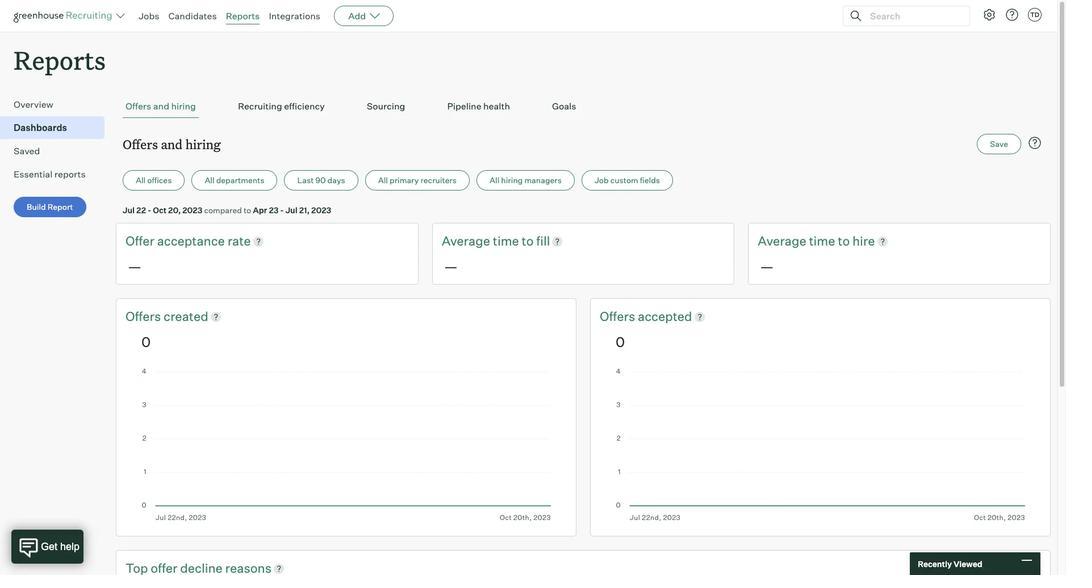 Task type: describe. For each thing, give the bounding box(es) containing it.
job
[[595, 176, 609, 185]]

candidates link
[[168, 10, 217, 22]]

90
[[315, 176, 326, 185]]

all for all primary recruiters
[[378, 176, 388, 185]]

20,
[[168, 206, 181, 215]]

hire
[[853, 234, 875, 249]]

created
[[164, 309, 208, 324]]

jobs
[[139, 10, 159, 22]]

recruiting
[[238, 101, 282, 112]]

0 horizontal spatial to
[[244, 206, 251, 215]]

offices
[[147, 176, 172, 185]]

saved link
[[14, 144, 100, 158]]

acceptance
[[157, 234, 225, 249]]

recently viewed
[[918, 560, 982, 569]]

1 2023 from the left
[[182, 206, 202, 215]]

acceptance link
[[157, 233, 228, 250]]

overview link
[[14, 98, 100, 111]]

reports link
[[226, 10, 260, 22]]

offers inside button
[[126, 101, 151, 112]]

time for hire
[[809, 234, 835, 249]]

tab list containing offers and hiring
[[123, 95, 1044, 118]]

integrations link
[[269, 10, 320, 22]]

to for hire
[[838, 234, 850, 249]]

average link for hire
[[758, 233, 809, 250]]

build report
[[27, 202, 73, 212]]

recruiting efficiency
[[238, 101, 325, 112]]

departments
[[216, 176, 264, 185]]

fill link
[[536, 233, 550, 250]]

pipeline health
[[447, 101, 510, 112]]

faq image
[[1028, 136, 1042, 150]]

hire link
[[853, 233, 875, 250]]

fields
[[640, 176, 660, 185]]

1 vertical spatial offers and hiring
[[123, 136, 221, 153]]

build
[[27, 202, 46, 212]]

jobs link
[[139, 10, 159, 22]]

all hiring managers button
[[477, 171, 575, 191]]

average link for fill
[[442, 233, 493, 250]]

days
[[327, 176, 345, 185]]

compared
[[204, 206, 242, 215]]

goals button
[[549, 95, 579, 118]]

1 jul from the left
[[123, 206, 135, 215]]

last 90 days button
[[284, 171, 358, 191]]

average time to for fill
[[442, 234, 536, 249]]

pipeline
[[447, 101, 481, 112]]

offer
[[126, 234, 154, 249]]

essential
[[14, 169, 52, 180]]

2 jul from the left
[[285, 206, 297, 215]]

average time to for hire
[[758, 234, 853, 249]]

dashboards
[[14, 122, 67, 134]]

build report button
[[14, 197, 86, 218]]

save button
[[977, 134, 1021, 155]]

time link for fill
[[493, 233, 522, 250]]

add
[[348, 10, 366, 22]]

overview
[[14, 99, 53, 110]]

21,
[[299, 206, 310, 215]]

all departments
[[205, 176, 264, 185]]

to for fill
[[522, 234, 534, 249]]

all departments button
[[192, 171, 277, 191]]

oct
[[153, 206, 167, 215]]

Search text field
[[867, 8, 959, 24]]

average for hire
[[758, 234, 806, 249]]

essential reports link
[[14, 168, 100, 181]]

viewed
[[954, 560, 982, 569]]

pipeline health button
[[444, 95, 513, 118]]

23
[[269, 206, 279, 215]]

recently
[[918, 560, 952, 569]]

saved
[[14, 146, 40, 157]]

goals
[[552, 101, 576, 112]]

all primary recruiters
[[378, 176, 457, 185]]

primary
[[390, 176, 419, 185]]

all for all departments
[[205, 176, 214, 185]]

td button
[[1028, 8, 1042, 22]]

reports
[[54, 169, 86, 180]]

0 for accepted
[[616, 334, 625, 351]]

sourcing button
[[364, 95, 408, 118]]

rate link
[[228, 233, 251, 250]]

td
[[1030, 11, 1039, 19]]



Task type: locate. For each thing, give the bounding box(es) containing it.
1 horizontal spatial jul
[[285, 206, 297, 215]]

0 horizontal spatial average time to
[[442, 234, 536, 249]]

all inside button
[[490, 176, 499, 185]]

1 average time to from the left
[[442, 234, 536, 249]]

0 horizontal spatial jul
[[123, 206, 135, 215]]

2023 right 21,
[[311, 206, 331, 215]]

time link for hire
[[809, 233, 838, 250]]

offers link for accepted
[[600, 308, 638, 326]]

1 xychart image from the left
[[141, 369, 551, 522]]

1 horizontal spatial to link
[[838, 233, 853, 250]]

0 horizontal spatial xychart image
[[141, 369, 551, 522]]

all offices button
[[123, 171, 185, 191]]

job custom fields
[[595, 176, 660, 185]]

2 - from the left
[[280, 206, 284, 215]]

all left managers
[[490, 176, 499, 185]]

1 vertical spatial reports
[[14, 43, 106, 77]]

report
[[48, 202, 73, 212]]

reports down greenhouse recruiting image
[[14, 43, 106, 77]]

1 all from the left
[[136, 176, 146, 185]]

1 vertical spatial and
[[161, 136, 183, 153]]

time link
[[493, 233, 522, 250], [809, 233, 838, 250]]

time for fill
[[493, 234, 519, 249]]

average
[[442, 234, 490, 249], [758, 234, 806, 249]]

—
[[128, 258, 141, 275], [444, 258, 458, 275], [760, 258, 774, 275]]

1 horizontal spatial 2023
[[311, 206, 331, 215]]

add button
[[334, 6, 394, 26]]

essential reports
[[14, 169, 86, 180]]

all primary recruiters button
[[365, 171, 470, 191]]

0 vertical spatial and
[[153, 101, 169, 112]]

all for all offices
[[136, 176, 146, 185]]

1 time from the left
[[493, 234, 519, 249]]

last
[[297, 176, 314, 185]]

4 all from the left
[[490, 176, 499, 185]]

candidates
[[168, 10, 217, 22]]

to link
[[522, 233, 536, 250], [838, 233, 853, 250]]

td button
[[1026, 6, 1044, 24]]

time link left hire link
[[809, 233, 838, 250]]

2 horizontal spatial —
[[760, 258, 774, 275]]

to
[[244, 206, 251, 215], [522, 234, 534, 249], [838, 234, 850, 249]]

22
[[136, 206, 146, 215]]

0 horizontal spatial average link
[[442, 233, 493, 250]]

2 average from the left
[[758, 234, 806, 249]]

time link left fill link
[[493, 233, 522, 250]]

and inside button
[[153, 101, 169, 112]]

2 average time to from the left
[[758, 234, 853, 249]]

average for fill
[[442, 234, 490, 249]]

jul left the 22
[[123, 206, 135, 215]]

1 time link from the left
[[493, 233, 522, 250]]

1 horizontal spatial average time to
[[758, 234, 853, 249]]

1 horizontal spatial time
[[809, 234, 835, 249]]

hiring inside button
[[171, 101, 196, 112]]

offer acceptance
[[126, 234, 228, 249]]

-
[[148, 206, 151, 215], [280, 206, 284, 215]]

xychart image
[[141, 369, 551, 522], [616, 369, 1025, 522]]

dashboards link
[[14, 121, 100, 135]]

1 average from the left
[[442, 234, 490, 249]]

offers and hiring button
[[123, 95, 199, 118]]

1 horizontal spatial -
[[280, 206, 284, 215]]

offer link
[[126, 233, 157, 250]]

1 0 from the left
[[141, 334, 151, 351]]

to left fill
[[522, 234, 534, 249]]

2 time from the left
[[809, 234, 835, 249]]

0 horizontal spatial to link
[[522, 233, 536, 250]]

accepted link
[[638, 308, 692, 326]]

all hiring managers
[[490, 176, 562, 185]]

recruiters
[[421, 176, 457, 185]]

configure image
[[983, 8, 996, 22]]

to link for fill
[[522, 233, 536, 250]]

1 offers link from the left
[[126, 308, 164, 326]]

sourcing
[[367, 101, 405, 112]]

2 offers link from the left
[[600, 308, 638, 326]]

2 to link from the left
[[838, 233, 853, 250]]

0 horizontal spatial average
[[442, 234, 490, 249]]

1 to link from the left
[[522, 233, 536, 250]]

offers link for created
[[126, 308, 164, 326]]

1 average link from the left
[[442, 233, 493, 250]]

1 horizontal spatial to
[[522, 234, 534, 249]]

2 — from the left
[[444, 258, 458, 275]]

jul
[[123, 206, 135, 215], [285, 206, 297, 215]]

- right the 22
[[148, 206, 151, 215]]

xychart image for created
[[141, 369, 551, 522]]

0 vertical spatial offers and hiring
[[126, 101, 196, 112]]

all left primary
[[378, 176, 388, 185]]

0
[[141, 334, 151, 351], [616, 334, 625, 351]]

to left hire
[[838, 234, 850, 249]]

all
[[136, 176, 146, 185], [205, 176, 214, 185], [378, 176, 388, 185], [490, 176, 499, 185]]

all left 'departments' at top
[[205, 176, 214, 185]]

offers link
[[126, 308, 164, 326], [600, 308, 638, 326]]

integrations
[[269, 10, 320, 22]]

time left fill
[[493, 234, 519, 249]]

rate
[[228, 234, 251, 249]]

— for hire
[[760, 258, 774, 275]]

all offices
[[136, 176, 172, 185]]

all inside 'button'
[[205, 176, 214, 185]]

greenhouse recruiting image
[[14, 9, 116, 23]]

reports right candidates link on the left
[[226, 10, 260, 22]]

1 horizontal spatial time link
[[809, 233, 838, 250]]

fill
[[536, 234, 550, 249]]

custom
[[610, 176, 638, 185]]

last 90 days
[[297, 176, 345, 185]]

hiring inside button
[[501, 176, 523, 185]]

0 vertical spatial reports
[[226, 10, 260, 22]]

all left offices
[[136, 176, 146, 185]]

0 horizontal spatial reports
[[14, 43, 106, 77]]

health
[[483, 101, 510, 112]]

average link
[[442, 233, 493, 250], [758, 233, 809, 250]]

0 vertical spatial hiring
[[171, 101, 196, 112]]

1 vertical spatial hiring
[[185, 136, 221, 153]]

job custom fields button
[[582, 171, 673, 191]]

average time to
[[442, 234, 536, 249], [758, 234, 853, 249]]

offers
[[126, 101, 151, 112], [123, 136, 158, 153], [126, 309, 164, 324], [600, 309, 638, 324]]

xychart image for accepted
[[616, 369, 1025, 522]]

1 - from the left
[[148, 206, 151, 215]]

and
[[153, 101, 169, 112], [161, 136, 183, 153]]

0 horizontal spatial time link
[[493, 233, 522, 250]]

save
[[990, 139, 1008, 149]]

recruiting efficiency button
[[235, 95, 328, 118]]

1 horizontal spatial offers link
[[600, 308, 638, 326]]

3 — from the left
[[760, 258, 774, 275]]

2 average link from the left
[[758, 233, 809, 250]]

efficiency
[[284, 101, 325, 112]]

2 time link from the left
[[809, 233, 838, 250]]

0 horizontal spatial -
[[148, 206, 151, 215]]

1 horizontal spatial —
[[444, 258, 458, 275]]

managers
[[524, 176, 562, 185]]

2 vertical spatial hiring
[[501, 176, 523, 185]]

0 horizontal spatial offers link
[[126, 308, 164, 326]]

to link for hire
[[838, 233, 853, 250]]

1 horizontal spatial average link
[[758, 233, 809, 250]]

tab list
[[123, 95, 1044, 118]]

0 for created
[[141, 334, 151, 351]]

2 horizontal spatial to
[[838, 234, 850, 249]]

0 horizontal spatial —
[[128, 258, 141, 275]]

time left hire
[[809, 234, 835, 249]]

accepted
[[638, 309, 692, 324]]

apr
[[253, 206, 267, 215]]

reports
[[226, 10, 260, 22], [14, 43, 106, 77]]

all for all hiring managers
[[490, 176, 499, 185]]

1 horizontal spatial average
[[758, 234, 806, 249]]

1 horizontal spatial reports
[[226, 10, 260, 22]]

- right the 23
[[280, 206, 284, 215]]

1 horizontal spatial xychart image
[[616, 369, 1025, 522]]

to left apr in the top of the page
[[244, 206, 251, 215]]

offers and hiring
[[126, 101, 196, 112], [123, 136, 221, 153]]

created link
[[164, 308, 208, 326]]

2 2023 from the left
[[311, 206, 331, 215]]

3 all from the left
[[378, 176, 388, 185]]

2 0 from the left
[[616, 334, 625, 351]]

2 all from the left
[[205, 176, 214, 185]]

jul 22 - oct 20, 2023 compared to apr 23 - jul 21, 2023
[[123, 206, 331, 215]]

0 horizontal spatial time
[[493, 234, 519, 249]]

2 xychart image from the left
[[616, 369, 1025, 522]]

0 horizontal spatial 0
[[141, 334, 151, 351]]

0 horizontal spatial 2023
[[182, 206, 202, 215]]

2023 right "20,"
[[182, 206, 202, 215]]

— for fill
[[444, 258, 458, 275]]

1 horizontal spatial 0
[[616, 334, 625, 351]]

jul left 21,
[[285, 206, 297, 215]]

hiring
[[171, 101, 196, 112], [185, 136, 221, 153], [501, 176, 523, 185]]

2023
[[182, 206, 202, 215], [311, 206, 331, 215]]

1 — from the left
[[128, 258, 141, 275]]

offers and hiring inside offers and hiring button
[[126, 101, 196, 112]]



Task type: vqa. For each thing, say whether or not it's contained in the screenshot.
the topmost the 2
no



